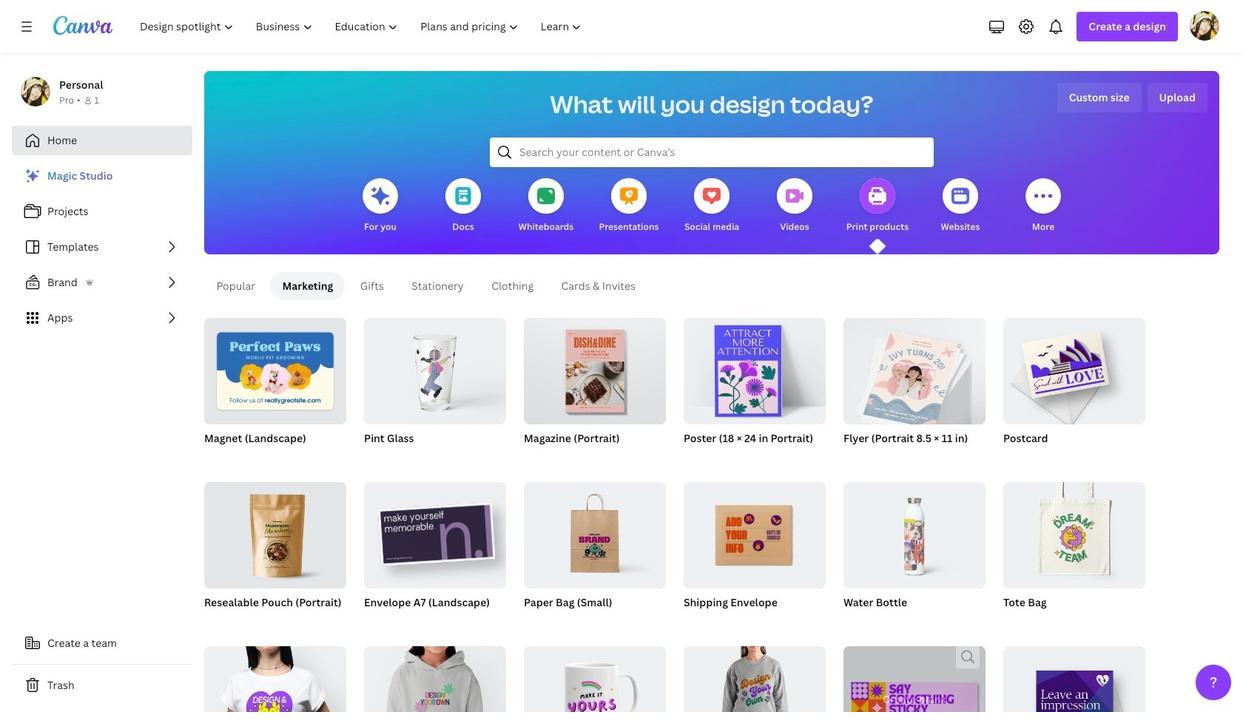 Task type: vqa. For each thing, say whether or not it's contained in the screenshot.
the leftmost 1
no



Task type: locate. For each thing, give the bounding box(es) containing it.
tab list
[[345, 168, 1079, 255]]

group
[[204, 312, 346, 465], [204, 312, 346, 425], [364, 312, 506, 465], [364, 312, 506, 425], [524, 312, 666, 465], [524, 312, 666, 425], [1004, 312, 1146, 465], [1004, 312, 1146, 425], [684, 318, 826, 465], [844, 318, 986, 465], [204, 477, 346, 629], [204, 477, 346, 589], [364, 477, 506, 629], [364, 477, 506, 589], [524, 477, 666, 629], [524, 477, 666, 589], [1004, 477, 1146, 629], [1004, 477, 1146, 589], [684, 483, 826, 629], [844, 483, 986, 629], [204, 641, 346, 713], [364, 641, 506, 713], [524, 641, 666, 713], [1004, 641, 1146, 713], [844, 647, 986, 713]]

list
[[12, 161, 192, 333]]

None search field
[[490, 138, 934, 167]]

stephanie aranda image
[[1190, 11, 1220, 41]]

top level navigation element
[[130, 12, 595, 41]]



Task type: describe. For each thing, give the bounding box(es) containing it.
Search search field
[[520, 138, 905, 167]]



